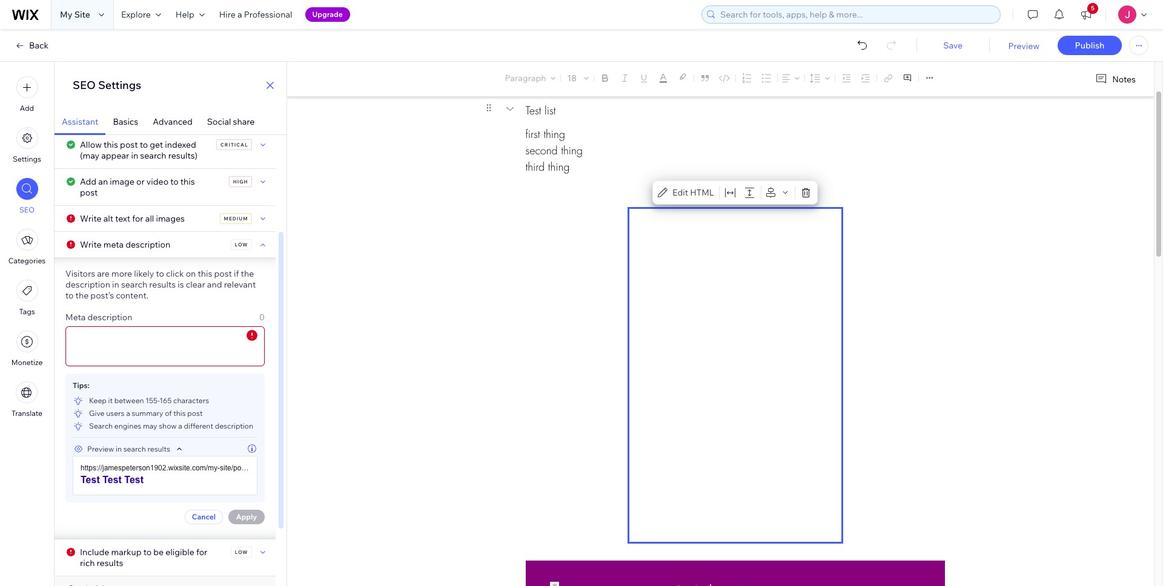 Task type: vqa. For each thing, say whether or not it's contained in the screenshot.
rightmost SEO
yes



Task type: locate. For each thing, give the bounding box(es) containing it.
1 vertical spatial add
[[80, 176, 96, 187]]

description
[[126, 239, 170, 250], [65, 279, 110, 290], [88, 312, 132, 323], [215, 422, 253, 431]]

0 vertical spatial seo
[[73, 78, 96, 92]]

explore
[[121, 9, 151, 20]]

results right rich
[[97, 558, 123, 569]]

search inside visitors are more likely to click on this post if the description in search results is clear and relevant to the post's content.
[[121, 279, 147, 290]]

2 low from the top
[[235, 550, 248, 556]]

write left meta
[[80, 239, 102, 250]]

is
[[178, 279, 184, 290]]

visitors
[[65, 268, 95, 279]]

1 vertical spatial in
[[112, 279, 119, 290]]

thing up second
[[544, 127, 565, 141]]

between
[[114, 396, 144, 405]]

settings up the seo "button" on the left
[[13, 154, 41, 164]]

1 horizontal spatial add
[[80, 176, 96, 187]]

search right are
[[121, 279, 147, 290]]

my site
[[60, 9, 90, 20]]

5 button
[[1073, 0, 1100, 29]]

menu
[[0, 69, 54, 425]]

0 vertical spatial thing
[[544, 127, 565, 141]]

tags button
[[16, 280, 38, 316]]

1 vertical spatial for
[[196, 547, 207, 558]]

2 horizontal spatial a
[[237, 9, 242, 20]]

alt
[[103, 213, 113, 224]]

1 horizontal spatial for
[[196, 547, 207, 558]]

hire
[[219, 9, 236, 20]]

list
[[545, 103, 556, 117]]

post inside add an image or video to this post
[[80, 187, 98, 198]]

results)
[[168, 150, 198, 161]]

165
[[160, 396, 172, 405]]

post
[[120, 139, 138, 150], [80, 187, 98, 198], [214, 268, 232, 279], [187, 409, 203, 418]]

seo up assistant
[[73, 78, 96, 92]]

0 vertical spatial preview
[[1008, 41, 1040, 51]]

professional
[[244, 9, 292, 20]]

1 vertical spatial settings
[[13, 154, 41, 164]]

basics button
[[106, 109, 146, 135]]

0 vertical spatial search
[[140, 150, 166, 161]]

assistant
[[62, 116, 98, 127]]

critical
[[221, 142, 248, 148]]

thing
[[544, 127, 565, 141], [561, 144, 583, 158], [548, 160, 570, 174]]

my
[[60, 9, 72, 20]]

site
[[74, 9, 90, 20]]

for right eligible
[[196, 547, 207, 558]]

this inside add an image or video to this post
[[180, 176, 195, 187]]

2 vertical spatial search
[[123, 444, 146, 454]]

1 horizontal spatial a
[[178, 422, 182, 431]]

write for write alt text for all images
[[80, 213, 102, 224]]

in down engines
[[116, 444, 122, 454]]

add for add
[[20, 104, 34, 113]]

an
[[98, 176, 108, 187]]

users
[[106, 409, 125, 418]]

categories
[[8, 256, 46, 265]]

settings up basics
[[98, 78, 141, 92]]

low
[[235, 242, 248, 248], [235, 550, 248, 556]]

description down all
[[126, 239, 170, 250]]

0 horizontal spatial preview
[[87, 444, 114, 454]]

save
[[943, 40, 963, 51]]

post down basics button
[[120, 139, 138, 150]]

1 horizontal spatial preview
[[1008, 41, 1040, 51]]

0 vertical spatial for
[[132, 213, 143, 224]]

1 vertical spatial preview
[[87, 444, 114, 454]]

meta description
[[65, 312, 132, 323]]

seo inside "button"
[[19, 205, 35, 214]]

1 vertical spatial a
[[126, 409, 130, 418]]

(may
[[80, 150, 99, 161]]

for left all
[[132, 213, 143, 224]]

low for include markup to be eligible for rich results
[[235, 550, 248, 556]]

0 vertical spatial the
[[241, 268, 254, 279]]

search inside button
[[123, 444, 146, 454]]

0 vertical spatial low
[[235, 242, 248, 248]]

results inside include markup to be eligible for rich results
[[97, 558, 123, 569]]

write left alt
[[80, 213, 102, 224]]

edit html
[[673, 187, 714, 198]]

post left an
[[80, 187, 98, 198]]

images
[[156, 213, 185, 224]]

thing right second
[[561, 144, 583, 158]]

a right hire
[[237, 9, 242, 20]]

monetize button
[[11, 331, 43, 367]]

this down results)
[[180, 176, 195, 187]]

add up "settings" button
[[20, 104, 34, 113]]

write
[[80, 213, 102, 224], [80, 239, 102, 250]]

search up "video"
[[140, 150, 166, 161]]

visitors are more likely to click on this post if the description in search results is clear and relevant to the post's content.
[[65, 268, 256, 301]]

image
[[110, 176, 134, 187]]

2 vertical spatial a
[[178, 422, 182, 431]]

a
[[237, 9, 242, 20], [126, 409, 130, 418], [178, 422, 182, 431]]

2 write from the top
[[80, 239, 102, 250]]

add for add an image or video to this post
[[80, 176, 96, 187]]

add left an
[[80, 176, 96, 187]]

add inside button
[[20, 104, 34, 113]]

write for write meta description
[[80, 239, 102, 250]]

it
[[108, 396, 113, 405]]

high
[[233, 179, 248, 185]]

description up meta description
[[65, 279, 110, 290]]

this right allow
[[104, 139, 118, 150]]

seo up categories button at the left of page
[[19, 205, 35, 214]]

5
[[1091, 4, 1095, 12]]

preview inside button
[[87, 444, 114, 454]]

seo for seo settings
[[73, 78, 96, 92]]

results inside button
[[148, 444, 170, 454]]

1 horizontal spatial settings
[[98, 78, 141, 92]]

to left get
[[140, 139, 148, 150]]

1 vertical spatial thing
[[561, 144, 583, 158]]

rich
[[80, 558, 95, 569]]

post left if
[[214, 268, 232, 279]]

1 write from the top
[[80, 213, 102, 224]]

0 vertical spatial results
[[149, 279, 176, 290]]

1 low from the top
[[235, 242, 248, 248]]

tab list
[[55, 109, 287, 135]]

allow
[[80, 139, 102, 150]]

a up engines
[[126, 409, 130, 418]]

2 vertical spatial results
[[97, 558, 123, 569]]

for
[[132, 213, 143, 224], [196, 547, 207, 558]]

results up https://jamespeterson1902.wixsite.com/my-
[[148, 444, 170, 454]]

add inside add an image or video to this post
[[80, 176, 96, 187]]

and
[[207, 279, 222, 290]]

in right are
[[112, 279, 119, 290]]

to right "video"
[[170, 176, 179, 187]]

https://jamespeterson1902.wixsite.com/my-
[[81, 464, 220, 473]]

the left post's
[[75, 290, 89, 301]]

html
[[690, 187, 714, 198]]

this right of
[[173, 409, 186, 418]]

summary
[[132, 409, 163, 418]]

menu containing add
[[0, 69, 54, 425]]

0
[[259, 312, 265, 323]]

seo
[[73, 78, 96, 92], [19, 205, 35, 214]]

keep it between 155-165 characters
[[89, 396, 209, 405]]

1 vertical spatial results
[[148, 444, 170, 454]]

0 vertical spatial add
[[20, 104, 34, 113]]

in right appear at the top left of the page
[[131, 150, 138, 161]]

to left be
[[143, 547, 152, 558]]

seo for seo
[[19, 205, 35, 214]]

0 vertical spatial settings
[[98, 78, 141, 92]]

0 vertical spatial in
[[131, 150, 138, 161]]

this right on
[[198, 268, 212, 279]]

0 horizontal spatial the
[[75, 290, 89, 301]]

2 vertical spatial in
[[116, 444, 122, 454]]

add button
[[16, 76, 38, 113]]

1 vertical spatial write
[[80, 239, 102, 250]]

a right 'show'
[[178, 422, 182, 431]]

1 vertical spatial seo
[[19, 205, 35, 214]]

notes
[[1113, 74, 1136, 85]]

basics
[[113, 116, 138, 127]]

thing right the third
[[548, 160, 570, 174]]

to inside allow this post to get indexed (may appear in search results)
[[140, 139, 148, 150]]

content.
[[116, 290, 148, 301]]

medium
[[224, 216, 248, 222]]

0 vertical spatial a
[[237, 9, 242, 20]]

write meta description
[[80, 239, 170, 250]]

0 horizontal spatial a
[[126, 409, 130, 418]]

results
[[149, 279, 176, 290], [148, 444, 170, 454], [97, 558, 123, 569]]

0 horizontal spatial for
[[132, 213, 143, 224]]

0 horizontal spatial seo
[[19, 205, 35, 214]]

results left is
[[149, 279, 176, 290]]

the right if
[[241, 268, 254, 279]]

social
[[207, 116, 231, 127]]

tips:
[[73, 381, 89, 390]]

1 vertical spatial low
[[235, 550, 248, 556]]

0 horizontal spatial add
[[20, 104, 34, 113]]

engines
[[114, 422, 141, 431]]

0 vertical spatial write
[[80, 213, 102, 224]]

1 vertical spatial search
[[121, 279, 147, 290]]

search down engines
[[123, 444, 146, 454]]

search
[[140, 150, 166, 161], [121, 279, 147, 290], [123, 444, 146, 454]]

hire a professional link
[[212, 0, 300, 29]]

1 horizontal spatial seo
[[73, 78, 96, 92]]



Task type: describe. For each thing, give the bounding box(es) containing it.
preview for preview in search results
[[87, 444, 114, 454]]

preview in search results
[[87, 444, 170, 454]]

hire a professional
[[219, 9, 292, 20]]

test down https://jamespeterson1902.wixsite.com/my-
[[124, 475, 144, 485]]

all
[[145, 213, 154, 224]]

155-
[[146, 396, 160, 405]]

first thing second thing third thing
[[526, 127, 583, 174]]

include
[[80, 547, 109, 558]]

test left list
[[526, 103, 541, 117]]

likely
[[134, 268, 154, 279]]

categories button
[[8, 229, 46, 265]]

more
[[112, 268, 132, 279]]

description inside visitors are more likely to click on this post if the description in search results is clear and relevant to the post's content.
[[65, 279, 110, 290]]

results inside visitors are more likely to click on this post if the description in search results is clear and relevant to the post's content.
[[149, 279, 176, 290]]

test list
[[526, 103, 556, 117]]

seo button
[[16, 178, 38, 214]]

1 vertical spatial the
[[75, 290, 89, 301]]

indexed
[[165, 139, 196, 150]]

may
[[143, 422, 157, 431]]

share
[[233, 116, 255, 127]]

for inside include markup to be eligible for rich results
[[196, 547, 207, 558]]

to inside include markup to be eligible for rich results
[[143, 547, 152, 558]]

in inside allow this post to get indexed (may appear in search results)
[[131, 150, 138, 161]]

edit html button
[[656, 184, 717, 201]]

translate button
[[12, 382, 42, 418]]

different
[[184, 422, 213, 431]]

search
[[89, 422, 113, 431]]

description right "different"
[[215, 422, 253, 431]]

preview for preview
[[1008, 41, 1040, 51]]

are
[[97, 268, 110, 279]]

or
[[136, 176, 145, 187]]

post up "different"
[[187, 409, 203, 418]]

click
[[166, 268, 184, 279]]

to inside add an image or video to this post
[[170, 176, 179, 187]]

preview in search results button
[[73, 444, 185, 454]]

1 horizontal spatial the
[[241, 268, 254, 279]]

test
[[277, 464, 289, 473]]

of
[[165, 409, 172, 418]]

Search for tools, apps, help & more... field
[[717, 6, 997, 23]]

tags
[[19, 307, 35, 316]]

site/post/test-
[[220, 464, 263, 473]]

upgrade button
[[305, 7, 350, 22]]

search engines may show a different description
[[89, 422, 253, 431]]

if
[[234, 268, 239, 279]]

cancel
[[192, 513, 216, 522]]

meta
[[103, 239, 124, 250]]

https://jamespeterson1902.wixsite.com/my-site/post/test-test-test test test test
[[81, 464, 289, 485]]

first
[[526, 127, 540, 141]]

0 horizontal spatial settings
[[13, 154, 41, 164]]

second
[[526, 144, 558, 158]]

in inside button
[[116, 444, 122, 454]]

edit
[[673, 187, 688, 198]]

paragraph button
[[503, 70, 558, 87]]

test down preview in search results button
[[102, 475, 122, 485]]

2 vertical spatial thing
[[548, 160, 570, 174]]

give
[[89, 409, 105, 418]]

to left click on the top of the page
[[156, 268, 164, 279]]

markup
[[111, 547, 142, 558]]

test down preview in search results
[[81, 475, 100, 485]]

be
[[153, 547, 164, 558]]

allow this post to get indexed (may appear in search results)
[[80, 139, 198, 161]]

post's
[[90, 290, 114, 301]]

relevant
[[224, 279, 256, 290]]

post inside visitors are more likely to click on this post if the description in search results is clear and relevant to the post's content.
[[214, 268, 232, 279]]

post inside allow this post to get indexed (may appear in search results)
[[120, 139, 138, 150]]

appear
[[101, 150, 129, 161]]

monetize
[[11, 358, 43, 367]]

social share
[[207, 116, 255, 127]]

cancel button
[[185, 510, 223, 525]]

tab list containing assistant
[[55, 109, 287, 135]]

characters
[[173, 396, 209, 405]]

to up meta
[[65, 290, 74, 301]]

description down post's
[[88, 312, 132, 323]]

back button
[[15, 40, 49, 51]]

on
[[186, 268, 196, 279]]

this inside visitors are more likely to click on this post if the description in search results is clear and relevant to the post's content.
[[198, 268, 212, 279]]

low for write meta description
[[235, 242, 248, 248]]

preview button
[[1008, 41, 1040, 51]]

clear
[[186, 279, 205, 290]]

Meta description text field
[[66, 327, 264, 366]]

include markup to be eligible for rich results
[[80, 547, 207, 569]]

help button
[[168, 0, 212, 29]]

add an image or video to this post
[[80, 176, 195, 198]]

advanced button
[[146, 109, 200, 135]]

keep
[[89, 396, 107, 405]]

get
[[150, 139, 163, 150]]

text
[[115, 213, 130, 224]]

search inside allow this post to get indexed (may appear in search results)
[[140, 150, 166, 161]]

paragraph
[[505, 73, 546, 84]]

seo settings
[[73, 78, 141, 92]]

write alt text for all images
[[80, 213, 185, 224]]

test-
[[263, 464, 277, 473]]

publish
[[1075, 40, 1105, 51]]

back
[[29, 40, 49, 51]]

this inside allow this post to get indexed (may appear in search results)
[[104, 139, 118, 150]]

give users a summary of this post
[[89, 409, 203, 418]]

third
[[526, 160, 545, 174]]

social share button
[[200, 109, 262, 135]]

in inside visitors are more likely to click on this post if the description in search results is clear and relevant to the post's content.
[[112, 279, 119, 290]]

show
[[159, 422, 177, 431]]

upgrade
[[312, 10, 343, 19]]



